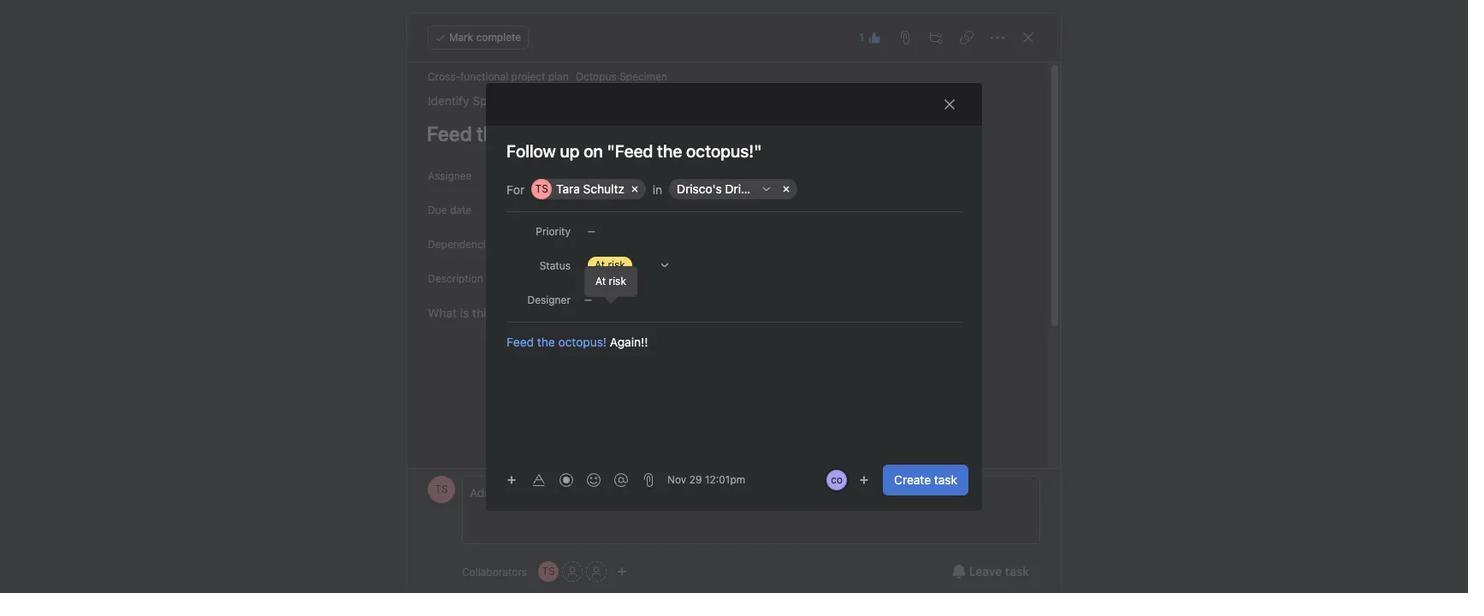 Task type: locate. For each thing, give the bounding box(es) containing it.
0 vertical spatial risk
[[608, 258, 625, 271]]

— for priority
[[588, 225, 595, 236]]

identify species
[[428, 93, 516, 108]]

section image
[[762, 184, 772, 194]]

drisco's drinks
[[677, 181, 760, 196]]

— right designer
[[584, 294, 592, 304]]

feed the octopus! dialog
[[407, 14, 1061, 593]]

ts button
[[428, 476, 455, 503], [538, 561, 559, 582]]

task right "leave"
[[1005, 564, 1029, 578]]

collapse task pane image
[[1022, 31, 1035, 44]]

1 vertical spatial ts button
[[538, 561, 559, 582]]

add or remove collaborators from this task image
[[859, 474, 869, 485]]

at risk
[[595, 258, 625, 271], [596, 275, 626, 288]]

insert an object image
[[507, 475, 517, 485]]

1 vertical spatial ts
[[435, 483, 448, 495]]

due date
[[428, 204, 472, 216]]

0 vertical spatial at risk
[[595, 258, 625, 271]]

formatting image
[[532, 473, 546, 487]]

2 vertical spatial ts
[[542, 565, 555, 578]]

task inside the feed the octopus! dialog
[[1005, 564, 1029, 578]]

task for create task
[[934, 472, 958, 486]]

mark
[[449, 31, 473, 44]]

risk
[[608, 258, 625, 271], [609, 275, 626, 288]]

co
[[831, 473, 843, 486]]

ts left insert an object image
[[435, 483, 448, 495]]

toolbar
[[500, 467, 637, 492]]

0 vertical spatial ts button
[[428, 476, 455, 503]]

1 vertical spatial task
[[1005, 564, 1029, 578]]

1 vertical spatial at risk
[[596, 275, 626, 288]]

add or remove collaborators image
[[617, 566, 627, 577]]

identify
[[428, 93, 469, 108]]

ts right the for on the top
[[535, 182, 548, 195]]

assignee
[[428, 169, 472, 182]]

0 vertical spatial at
[[595, 258, 605, 271]]

1 vertical spatial at
[[596, 275, 606, 288]]

description
[[428, 272, 483, 285]]

ts right collaborators
[[542, 565, 555, 578]]

leave
[[969, 564, 1002, 578]]

status
[[540, 259, 571, 272]]

designer
[[527, 293, 571, 306]]

leave task button
[[941, 556, 1041, 587]]

tara
[[556, 181, 580, 196]]

complete
[[476, 31, 521, 44]]

0 horizontal spatial task
[[934, 472, 958, 486]]

mark complete button
[[428, 26, 529, 50]]

create task button
[[883, 464, 969, 495]]

feed
[[507, 334, 534, 349]]

the
[[537, 334, 555, 349]]

— inside dropdown button
[[584, 294, 592, 304]]

drinks
[[725, 181, 760, 196]]

octopus specimen link
[[576, 70, 667, 83]]

1 horizontal spatial ts button
[[538, 561, 559, 582]]

task right create
[[934, 472, 958, 486]]

again!!
[[610, 334, 648, 349]]

identify species link
[[428, 92, 516, 110]]

close this dialog image
[[943, 97, 957, 111]]

— button
[[578, 284, 680, 314]]

mark complete
[[449, 31, 521, 44]]

ts for the bottommost ts button
[[542, 565, 555, 578]]

at risk button
[[578, 249, 680, 280]]

ts button left insert an object image
[[428, 476, 455, 503]]

0 vertical spatial task
[[934, 472, 958, 486]]

copy task link image
[[960, 31, 974, 44]]

—
[[588, 225, 595, 236], [584, 294, 592, 304]]

— right priority
[[588, 225, 595, 236]]

clear due date image
[[704, 205, 714, 215]]

add subtask image
[[929, 31, 943, 44]]

1 vertical spatial —
[[584, 294, 592, 304]]

1 vertical spatial risk
[[609, 275, 626, 288]]

— inside popup button
[[588, 225, 595, 236]]

0 vertical spatial —
[[588, 225, 595, 236]]

1 horizontal spatial task
[[1005, 564, 1029, 578]]

co button
[[825, 468, 849, 492]]

attach a file or paste an image image
[[642, 473, 655, 486]]

task
[[934, 472, 958, 486], [1005, 564, 1029, 578]]

risk inside tooltip
[[609, 275, 626, 288]]

at inside tooltip
[[596, 275, 606, 288]]

functional
[[460, 70, 508, 83]]

at
[[595, 258, 605, 271], [596, 275, 606, 288]]

species
[[473, 93, 516, 108]]

1 button
[[854, 26, 887, 50]]

ts
[[535, 182, 548, 195], [435, 483, 448, 495], [542, 565, 555, 578]]

ts button right collaborators
[[538, 561, 559, 582]]



Task type: vqa. For each thing, say whether or not it's contained in the screenshot.
"Drinks" at the top of page
yes



Task type: describe. For each thing, give the bounding box(es) containing it.
12:01pm
[[705, 473, 745, 486]]

feed the octopus! link
[[507, 334, 607, 349]]

emoji image
[[587, 473, 601, 487]]

drisco's
[[677, 181, 722, 196]]

cross-
[[428, 70, 460, 83]]

cross-functional project plan octopus specimen
[[428, 70, 667, 83]]

— for designer
[[584, 294, 592, 304]]

at mention image
[[614, 473, 628, 487]]

project
[[511, 70, 545, 83]]

at inside dropdown button
[[595, 258, 605, 271]]

at risk inside at risk dropdown button
[[595, 258, 625, 271]]

octopus!
[[558, 334, 607, 349]]

create
[[894, 472, 931, 486]]

due
[[428, 204, 447, 216]]

at risk tooltip
[[585, 267, 637, 301]]

dependencies
[[428, 238, 497, 251]]

collaborators
[[462, 565, 527, 578]]

leave task
[[969, 564, 1029, 578]]

identify species main content
[[407, 62, 1048, 593]]

— button
[[578, 215, 680, 246]]

at risk inside "at risk" tooltip
[[596, 275, 626, 288]]

Task Name text field
[[416, 114, 1028, 153]]

record a video image
[[560, 473, 573, 487]]

in
[[653, 181, 662, 196]]

nov 29 12:01pm button
[[667, 473, 745, 486]]

plan
[[548, 70, 569, 83]]

1
[[859, 31, 864, 44]]

29
[[689, 473, 702, 486]]

0 horizontal spatial ts button
[[428, 476, 455, 503]]

task for leave task
[[1005, 564, 1029, 578]]

nov 29 12:01pm
[[667, 473, 745, 486]]

for
[[507, 181, 525, 196]]

ts for the left ts button
[[435, 483, 448, 495]]

0 vertical spatial ts
[[535, 182, 548, 195]]

create task
[[894, 472, 958, 486]]

risk inside dropdown button
[[608, 258, 625, 271]]

cross-functional project plan link
[[428, 70, 569, 83]]

schultz
[[583, 181, 625, 196]]

date
[[450, 204, 472, 216]]

feed the octopus! again!!
[[507, 334, 648, 349]]

Task name text field
[[486, 139, 982, 163]]

priority
[[536, 225, 571, 237]]

tara schultz
[[556, 181, 625, 196]]

specimen
[[620, 70, 667, 83]]

nov
[[667, 473, 687, 486]]

octopus
[[576, 70, 617, 83]]



